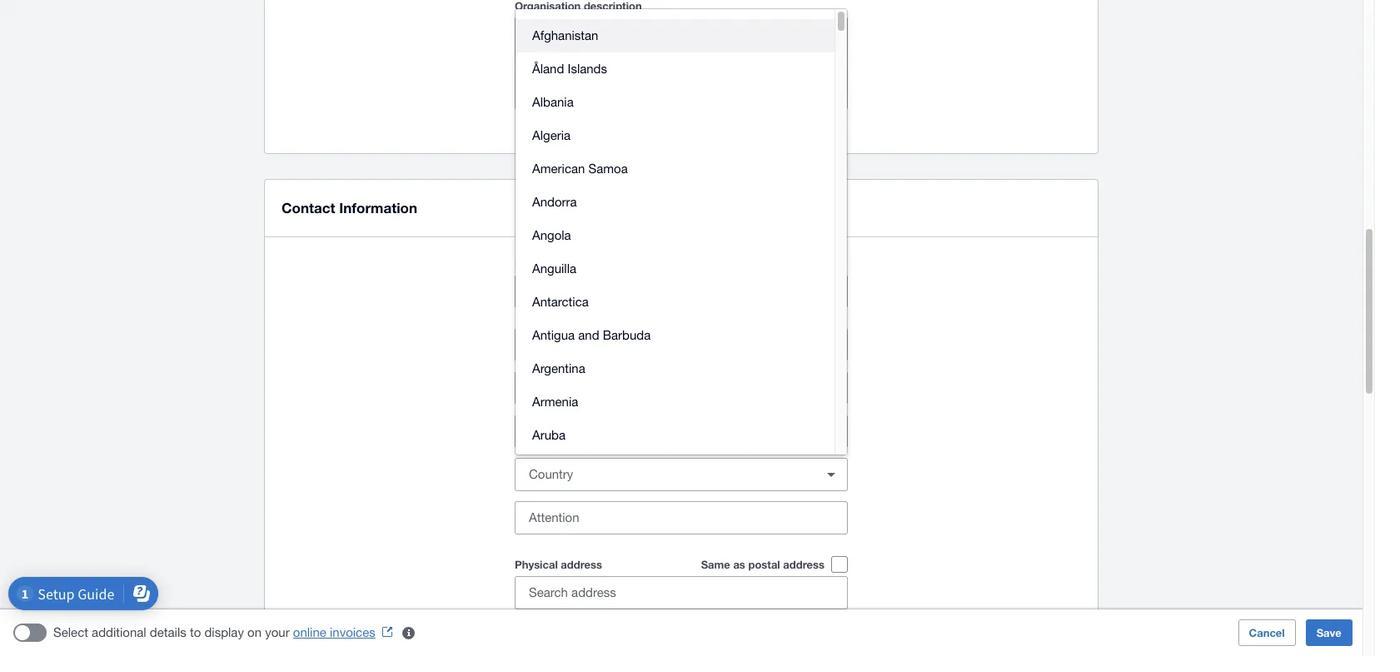 Task type: locate. For each thing, give the bounding box(es) containing it.
american
[[532, 162, 585, 176]]

aruba button
[[516, 419, 835, 452]]

toggle list image
[[815, 458, 848, 492]]

contact information
[[282, 199, 417, 217]]

address
[[550, 257, 592, 271], [561, 558, 602, 572], [783, 558, 825, 572]]

andorra button
[[516, 186, 835, 219]]

list box
[[516, 9, 835, 657]]

american samoa
[[532, 162, 628, 176]]

as
[[734, 558, 746, 572]]

additional
[[92, 626, 146, 640]]

albania
[[532, 95, 574, 109]]

postal address
[[515, 257, 592, 271]]

group containing afghanistan
[[516, 9, 847, 657]]

argentina button
[[516, 352, 835, 386]]

Postal / Zip Code text field
[[682, 416, 847, 447]]

State / Region text field
[[516, 416, 681, 447]]

invoices
[[330, 626, 376, 640]]

to
[[190, 626, 201, 640]]

Street address or PO box text field
[[516, 329, 847, 361]]

additional information image
[[392, 617, 426, 650]]

address right physical
[[561, 558, 602, 572]]

åland islands button
[[516, 52, 835, 86]]

albania button
[[516, 86, 835, 119]]

physical address
[[515, 558, 602, 572]]

postal
[[749, 558, 781, 572]]

address down angola
[[550, 257, 592, 271]]

group
[[516, 9, 847, 657]]

cancel button
[[1239, 620, 1296, 647]]

select
[[53, 626, 88, 640]]

barbuda
[[603, 328, 651, 342]]

anguilla
[[532, 262, 577, 276]]

physical
[[515, 558, 558, 572]]

antigua and barbuda button
[[516, 319, 835, 352]]

contact
[[282, 199, 335, 217]]

antarctica button
[[516, 286, 835, 319]]

address for physical address
[[561, 558, 602, 572]]

islands
[[568, 62, 607, 76]]

select additional details to display on your online invoices
[[53, 626, 376, 640]]

list box containing afghanistan
[[516, 9, 835, 657]]

your
[[265, 626, 290, 640]]

åland islands
[[532, 62, 607, 76]]

aruba
[[532, 428, 566, 442]]



Task type: describe. For each thing, give the bounding box(es) containing it.
argentina
[[532, 362, 586, 376]]

same
[[701, 558, 731, 572]]

details
[[150, 626, 186, 640]]

Town / City text field
[[516, 372, 847, 404]]

armenia
[[532, 395, 579, 409]]

angola button
[[516, 219, 835, 252]]

address right postal
[[783, 558, 825, 572]]

display
[[204, 626, 244, 640]]

afghanistan
[[532, 28, 599, 42]]

algeria
[[532, 128, 571, 142]]

information
[[339, 199, 417, 217]]

online invoices link
[[293, 626, 399, 640]]

cancel
[[1250, 627, 1285, 640]]

postal
[[515, 257, 547, 271]]

on
[[248, 626, 262, 640]]

Organisation description text field
[[516, 17, 847, 109]]

Attention text field
[[516, 502, 847, 534]]

same as postal address
[[701, 558, 825, 572]]

andorra
[[532, 195, 577, 209]]

and
[[579, 328, 600, 342]]

antarctica
[[532, 295, 589, 309]]

åland
[[532, 62, 564, 76]]

samoa
[[589, 162, 628, 176]]

save
[[1317, 627, 1342, 640]]

address for postal address
[[550, 257, 592, 271]]

anguilla button
[[516, 252, 835, 286]]

afghanistan button
[[516, 19, 835, 52]]

angola
[[532, 228, 571, 242]]

american samoa button
[[516, 152, 835, 186]]

save button
[[1306, 620, 1353, 647]]

Search address field
[[516, 577, 847, 609]]

armenia button
[[516, 386, 835, 419]]

Country field
[[516, 459, 808, 491]]

antigua and barbuda
[[532, 328, 651, 342]]

online
[[293, 626, 327, 640]]

antigua
[[532, 328, 575, 342]]

algeria button
[[516, 119, 835, 152]]



Task type: vqa. For each thing, say whether or not it's contained in the screenshot.
the '19' associated with Guilherme's
no



